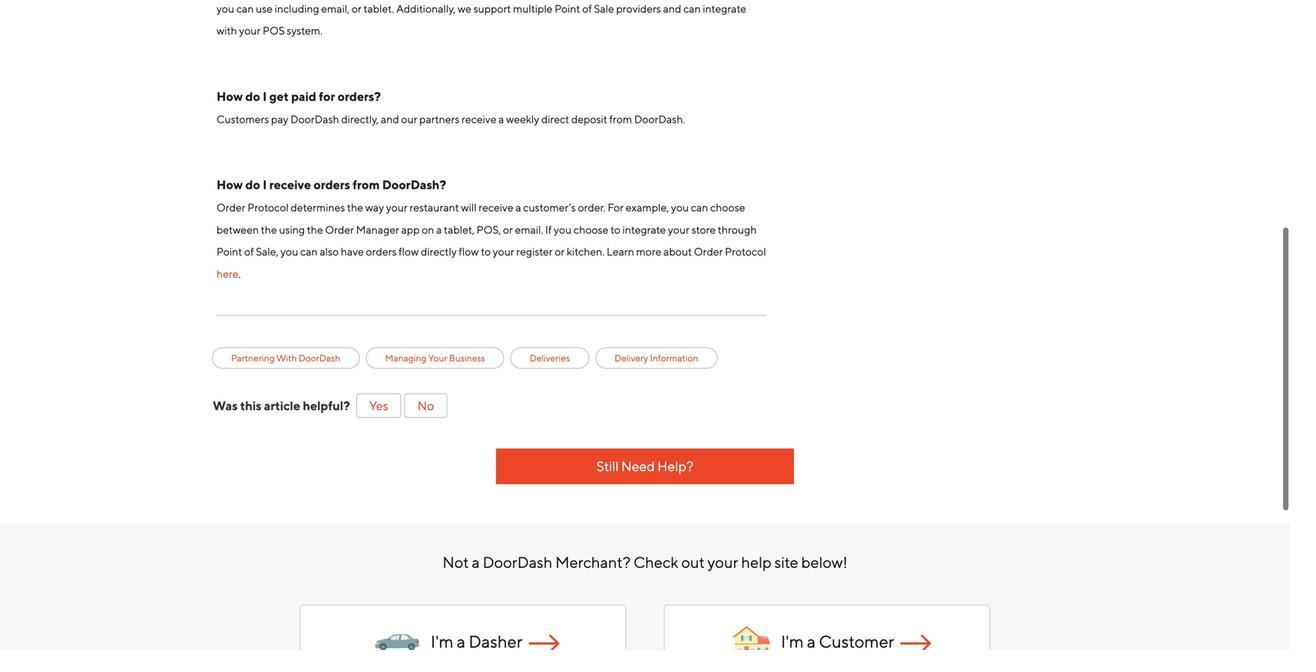 Task type: vqa. For each thing, say whether or not it's contained in the screenshot.
the topmost IS
no



Task type: describe. For each thing, give the bounding box(es) containing it.
partnering
[[231, 353, 275, 364]]

kitchen.
[[567, 246, 605, 258]]

was
[[213, 399, 238, 413]]

below!
[[802, 554, 848, 572]]

doordash.
[[634, 113, 686, 125]]

partners
[[420, 113, 460, 125]]

your right way
[[386, 201, 408, 214]]

pos,
[[477, 223, 501, 236]]

managing your business link
[[385, 352, 485, 365]]

with
[[277, 353, 297, 364]]

how for how do i receive orders from doordash?
[[217, 178, 243, 192]]

managing
[[385, 353, 427, 364]]

weekly
[[506, 113, 539, 125]]

site
[[775, 554, 799, 572]]

1 horizontal spatial can
[[691, 201, 709, 214]]

doordash for with
[[299, 353, 341, 364]]

restaurant
[[410, 201, 459, 214]]

order protocol determines the way your restaurant will receive a customer's order. for example, you can choose between the using the order manager app on a tablet, pos, or email. if you choose to integrate your store through point of sale, you can also have orders flow directly flow to your register or kitchen. learn more about order protocol
[[217, 201, 766, 258]]

not a doordash merchant? check out your help site below!
[[443, 554, 848, 572]]

.
[[239, 268, 241, 280]]

manager
[[356, 223, 399, 236]]

doordash?
[[382, 178, 446, 192]]

yes button
[[356, 394, 401, 418]]

here .
[[217, 268, 243, 280]]

how do i get paid for orders?
[[217, 89, 381, 104]]

delivery information
[[615, 353, 699, 364]]

point
[[217, 246, 242, 258]]

0 horizontal spatial the
[[261, 223, 277, 236]]

our
[[401, 113, 418, 125]]

check
[[634, 554, 679, 572]]

2 vertical spatial order
[[694, 246, 723, 258]]

learn
[[607, 246, 634, 258]]

2 flow from the left
[[459, 246, 479, 258]]

tablet,
[[444, 223, 475, 236]]

i for receive
[[263, 178, 267, 192]]

1 horizontal spatial choose
[[711, 201, 746, 214]]

your
[[428, 353, 448, 364]]

through
[[718, 223, 757, 236]]

directly,
[[341, 113, 379, 125]]

need
[[622, 459, 655, 475]]

have
[[341, 246, 364, 258]]

direct
[[542, 113, 570, 125]]

for
[[608, 201, 624, 214]]

0 horizontal spatial you
[[281, 246, 298, 258]]

if
[[546, 223, 552, 236]]

0 horizontal spatial can
[[300, 246, 318, 258]]

using
[[279, 223, 305, 236]]

1 horizontal spatial the
[[307, 223, 323, 236]]

was this article helpful?
[[213, 399, 350, 413]]

a right on at the top left of the page
[[436, 223, 442, 236]]

helpful?
[[303, 399, 350, 413]]

orders?
[[338, 89, 381, 104]]

1 horizontal spatial to
[[611, 223, 621, 236]]

get
[[269, 89, 289, 104]]

delivery
[[615, 353, 649, 364]]

on
[[422, 223, 434, 236]]

out
[[682, 554, 705, 572]]

order.
[[578, 201, 606, 214]]

example,
[[626, 201, 669, 214]]

i for get
[[263, 89, 267, 104]]

customer's
[[523, 201, 576, 214]]

do for get
[[245, 89, 260, 104]]

your up about at the top right of the page
[[668, 223, 690, 236]]

how do i receive orders from doordash?
[[217, 178, 446, 192]]

still need help? link
[[496, 449, 794, 485]]

1 flow from the left
[[399, 246, 419, 258]]

not
[[443, 554, 469, 572]]

merchant?
[[556, 554, 631, 572]]

partnering with doordash
[[231, 353, 341, 364]]

deliveries link
[[530, 352, 570, 365]]

a up email.
[[516, 201, 521, 214]]

this
[[240, 399, 262, 413]]

directly
[[421, 246, 457, 258]]

app
[[401, 223, 420, 236]]

will
[[461, 201, 477, 214]]



Task type: locate. For each thing, give the bounding box(es) containing it.
0 horizontal spatial order
[[217, 201, 246, 214]]

order down the store at top right
[[694, 246, 723, 258]]

0 horizontal spatial or
[[503, 223, 513, 236]]

your down the pos,
[[493, 246, 515, 258]]

i up sale,
[[263, 178, 267, 192]]

1 how from the top
[[217, 89, 243, 104]]

business
[[449, 353, 485, 364]]

doordash down paid
[[291, 113, 339, 125]]

sale,
[[256, 246, 279, 258]]

or right the pos,
[[503, 223, 513, 236]]

i'm a customer image
[[723, 614, 781, 651]]

protocol down through
[[725, 246, 766, 258]]

2 horizontal spatial the
[[347, 201, 363, 214]]

i
[[263, 89, 267, 104], [263, 178, 267, 192]]

still
[[597, 459, 619, 475]]

0 vertical spatial orders
[[314, 178, 350, 192]]

you right if
[[554, 223, 572, 236]]

0 horizontal spatial orders
[[314, 178, 350, 192]]

orders inside "order protocol determines the way your restaurant will receive a customer's order. for example, you can choose between the using the order manager app on a tablet, pos, or email. if you choose to integrate your store through point of sale, you can also have orders flow directly flow to your register or kitchen. learn more about order protocol"
[[366, 246, 397, 258]]

orders
[[314, 178, 350, 192], [366, 246, 397, 258]]

0 horizontal spatial choose
[[574, 223, 609, 236]]

orders down manager on the top left of the page
[[366, 246, 397, 258]]

do
[[245, 89, 260, 104], [245, 178, 260, 192]]

1 vertical spatial protocol
[[725, 246, 766, 258]]

how for how do i get paid for orders?
[[217, 89, 243, 104]]

0 vertical spatial how
[[217, 89, 243, 104]]

flow down tablet,
[[459, 246, 479, 258]]

2 vertical spatial doordash
[[483, 554, 553, 572]]

delivery information link
[[615, 352, 699, 365]]

determines
[[291, 201, 345, 214]]

1 vertical spatial can
[[300, 246, 318, 258]]

can left also
[[300, 246, 318, 258]]

register
[[517, 246, 553, 258]]

1 vertical spatial doordash
[[299, 353, 341, 364]]

or
[[503, 223, 513, 236], [555, 246, 565, 258]]

1 vertical spatial how
[[217, 178, 243, 192]]

0 vertical spatial order
[[217, 201, 246, 214]]

2 i from the top
[[263, 178, 267, 192]]

for
[[319, 89, 335, 104]]

1 vertical spatial order
[[325, 223, 354, 236]]

1 vertical spatial i
[[263, 178, 267, 192]]

i'm a dasher image
[[367, 606, 425, 651]]

1 horizontal spatial or
[[555, 246, 565, 258]]

the down "determines"
[[307, 223, 323, 236]]

no button
[[405, 394, 447, 418]]

receive up the pos,
[[479, 201, 514, 214]]

from
[[353, 178, 380, 192]]

0 vertical spatial i
[[263, 89, 267, 104]]

more
[[636, 246, 662, 258]]

1 vertical spatial you
[[554, 223, 572, 236]]

your
[[386, 201, 408, 214], [668, 223, 690, 236], [493, 246, 515, 258], [708, 554, 739, 572]]

here
[[217, 268, 239, 280]]

a right not
[[472, 554, 480, 572]]

receive
[[462, 113, 497, 125], [269, 178, 311, 192], [479, 201, 514, 214]]

the up sale,
[[261, 223, 277, 236]]

about
[[664, 246, 692, 258]]

to
[[611, 223, 621, 236], [481, 246, 491, 258]]

2 do from the top
[[245, 178, 260, 192]]

1 do from the top
[[245, 89, 260, 104]]

how up between
[[217, 178, 243, 192]]

receive right partners
[[462, 113, 497, 125]]

can up the store at top right
[[691, 201, 709, 214]]

flow
[[399, 246, 419, 258], [459, 246, 479, 258]]

a
[[499, 113, 504, 125], [516, 201, 521, 214], [436, 223, 442, 236], [472, 554, 480, 572]]

doordash for a
[[483, 554, 553, 572]]

choose up through
[[711, 201, 746, 214]]

partnering with doordash link
[[231, 352, 341, 365]]

you right sale,
[[281, 246, 298, 258]]

information
[[650, 353, 699, 364]]

1 horizontal spatial flow
[[459, 246, 479, 258]]

doordash
[[291, 113, 339, 125], [299, 353, 341, 364], [483, 554, 553, 572]]

do up customers
[[245, 89, 260, 104]]

0 vertical spatial you
[[671, 201, 689, 214]]

0 vertical spatial or
[[503, 223, 513, 236]]

1 vertical spatial to
[[481, 246, 491, 258]]

1 i from the top
[[263, 89, 267, 104]]

you right example,
[[671, 201, 689, 214]]

store
[[692, 223, 716, 236]]

also
[[320, 246, 339, 258]]

way
[[365, 201, 384, 214]]

0 vertical spatial doordash
[[291, 113, 339, 125]]

0 horizontal spatial protocol
[[248, 201, 289, 214]]

1 vertical spatial receive
[[269, 178, 311, 192]]

you
[[671, 201, 689, 214], [554, 223, 572, 236], [281, 246, 298, 258]]

1 horizontal spatial order
[[325, 223, 354, 236]]

1 vertical spatial do
[[245, 178, 260, 192]]

1 horizontal spatial protocol
[[725, 246, 766, 258]]

protocol up using
[[248, 201, 289, 214]]

order
[[217, 201, 246, 214], [325, 223, 354, 236], [694, 246, 723, 258]]

0 horizontal spatial to
[[481, 246, 491, 258]]

how up customers
[[217, 89, 243, 104]]

help
[[742, 554, 772, 572]]

can
[[691, 201, 709, 214], [300, 246, 318, 258]]

help?
[[658, 459, 694, 475]]

or right register
[[555, 246, 565, 258]]

1 horizontal spatial you
[[554, 223, 572, 236]]

i left get
[[263, 89, 267, 104]]

do for receive
[[245, 178, 260, 192]]

of
[[244, 246, 254, 258]]

between
[[217, 223, 259, 236]]

receive up "determines"
[[269, 178, 311, 192]]

orders up "determines"
[[314, 178, 350, 192]]

order up between
[[217, 201, 246, 214]]

1 vertical spatial choose
[[574, 223, 609, 236]]

your right out
[[708, 554, 739, 572]]

here link
[[217, 268, 239, 280]]

deliveries
[[530, 353, 570, 364]]

choose
[[711, 201, 746, 214], [574, 223, 609, 236]]

paid
[[291, 89, 316, 104]]

email.
[[515, 223, 543, 236]]

the left way
[[347, 201, 363, 214]]

1 vertical spatial orders
[[366, 246, 397, 258]]

0 vertical spatial choose
[[711, 201, 746, 214]]

0 vertical spatial do
[[245, 89, 260, 104]]

doordash right the with
[[299, 353, 341, 364]]

2 vertical spatial receive
[[479, 201, 514, 214]]

1 horizontal spatial orders
[[366, 246, 397, 258]]

doordash right not
[[483, 554, 553, 572]]

2 horizontal spatial you
[[671, 201, 689, 214]]

article
[[264, 399, 300, 413]]

0 vertical spatial protocol
[[248, 201, 289, 214]]

and
[[381, 113, 399, 125]]

managing your business
[[385, 353, 485, 364]]

doordash for pay
[[291, 113, 339, 125]]

2 horizontal spatial order
[[694, 246, 723, 258]]

0 vertical spatial receive
[[462, 113, 497, 125]]

0 vertical spatial to
[[611, 223, 621, 236]]

do up between
[[245, 178, 260, 192]]

to down for
[[611, 223, 621, 236]]

pay
[[271, 113, 289, 125]]

choose down order. at top
[[574, 223, 609, 236]]

the
[[347, 201, 363, 214], [261, 223, 277, 236], [307, 223, 323, 236]]

no
[[418, 399, 434, 413]]

0 horizontal spatial flow
[[399, 246, 419, 258]]

deposit from
[[572, 113, 632, 125]]

2 how from the top
[[217, 178, 243, 192]]

to down the pos,
[[481, 246, 491, 258]]

protocol
[[248, 201, 289, 214], [725, 246, 766, 258]]

customers
[[217, 113, 269, 125]]

integrate
[[623, 223, 666, 236]]

1 vertical spatial or
[[555, 246, 565, 258]]

2 vertical spatial you
[[281, 246, 298, 258]]

customers pay doordash directly, and our partners receive a weekly direct deposit from doordash.
[[217, 113, 688, 125]]

yes
[[370, 399, 388, 413]]

receive inside "order protocol determines the way your restaurant will receive a customer's order. for example, you can choose between the using the order manager app on a tablet, pos, or email. if you choose to integrate your store through point of sale, you can also have orders flow directly flow to your register or kitchen. learn more about order protocol"
[[479, 201, 514, 214]]

flow down app
[[399, 246, 419, 258]]

still need help?
[[597, 459, 694, 475]]

a left weekly
[[499, 113, 504, 125]]

0 vertical spatial can
[[691, 201, 709, 214]]

order up also
[[325, 223, 354, 236]]



